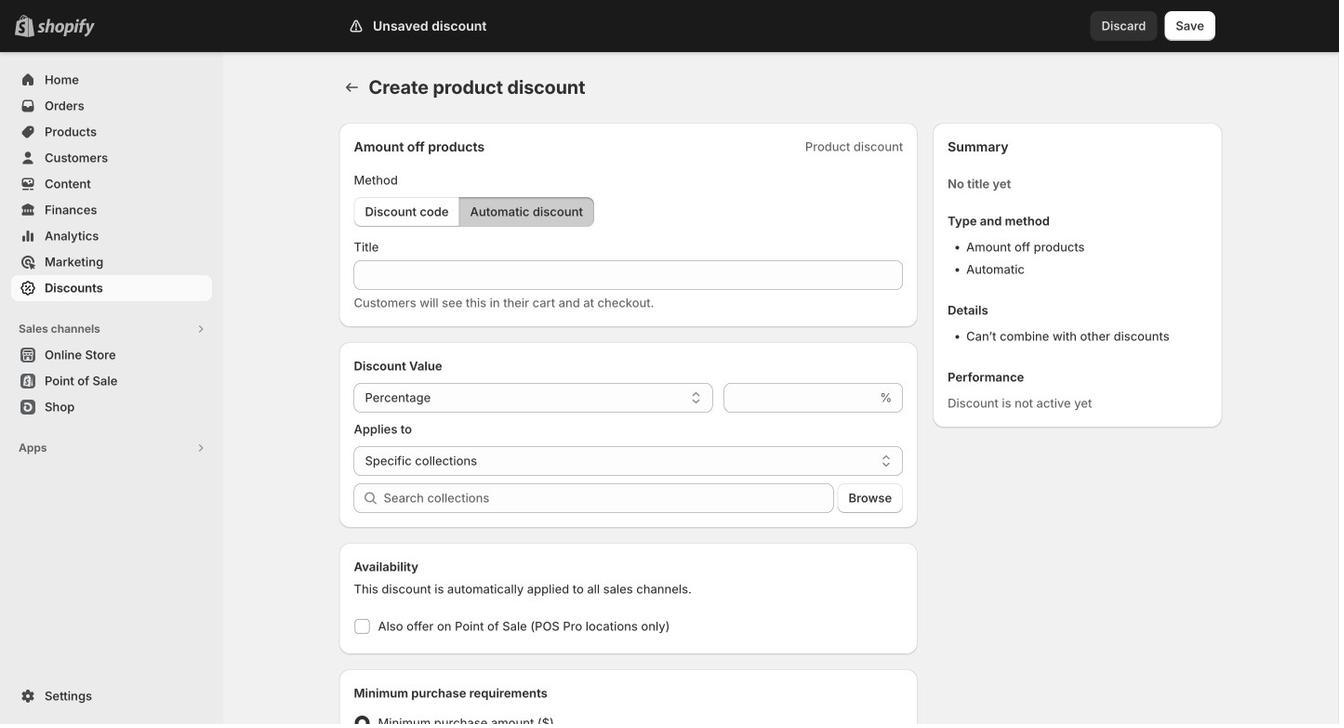 Task type: locate. For each thing, give the bounding box(es) containing it.
Search collections text field
[[384, 484, 834, 513]]

None text field
[[354, 260, 903, 290], [724, 383, 876, 413], [354, 260, 903, 290], [724, 383, 876, 413]]



Task type: vqa. For each thing, say whether or not it's contained in the screenshot.
Search collections text box
yes



Task type: describe. For each thing, give the bounding box(es) containing it.
shopify image
[[37, 18, 95, 37]]



